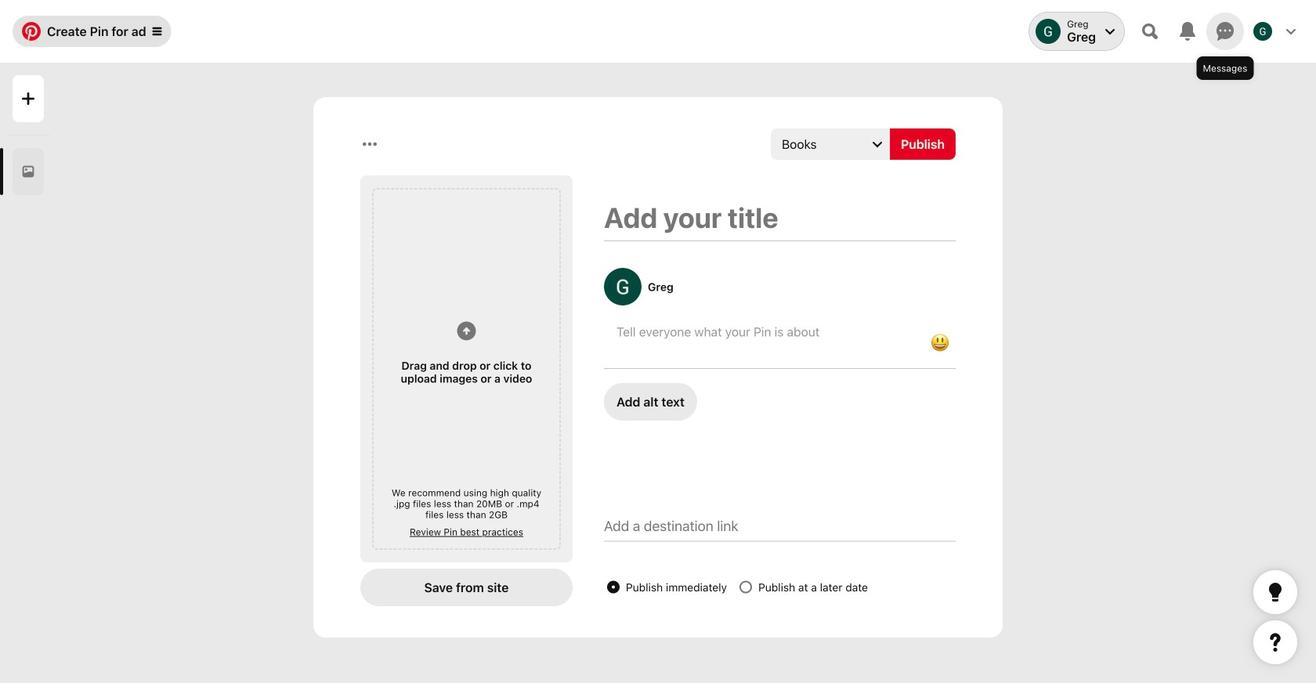 Task type: describe. For each thing, give the bounding box(es) containing it.
add an image or video image
[[457, 322, 476, 340]]

greg image
[[1036, 19, 1061, 44]]

Add your title text field
[[604, 201, 956, 234]]

primary navigation header navigation
[[9, 3, 1307, 60]]

pinterest image
[[22, 22, 41, 41]]

create new pin image
[[22, 92, 34, 105]]

Add a destination link text field
[[604, 517, 956, 535]]

account switcher arrow icon image
[[1105, 27, 1115, 36]]

greg avatar link image
[[604, 268, 642, 306]]



Task type: vqa. For each thing, say whether or not it's contained in the screenshot.
add an image or video
yes



Task type: locate. For each thing, give the bounding box(es) containing it.
empty pin image
[[22, 165, 34, 178]]

dynamic badge dropdown menu button image
[[152, 27, 162, 36]]

Tell everyone what your Pin is about field
[[617, 324, 912, 339]]

choose a board image
[[873, 139, 882, 149]]

greg image
[[1253, 22, 1272, 41]]



